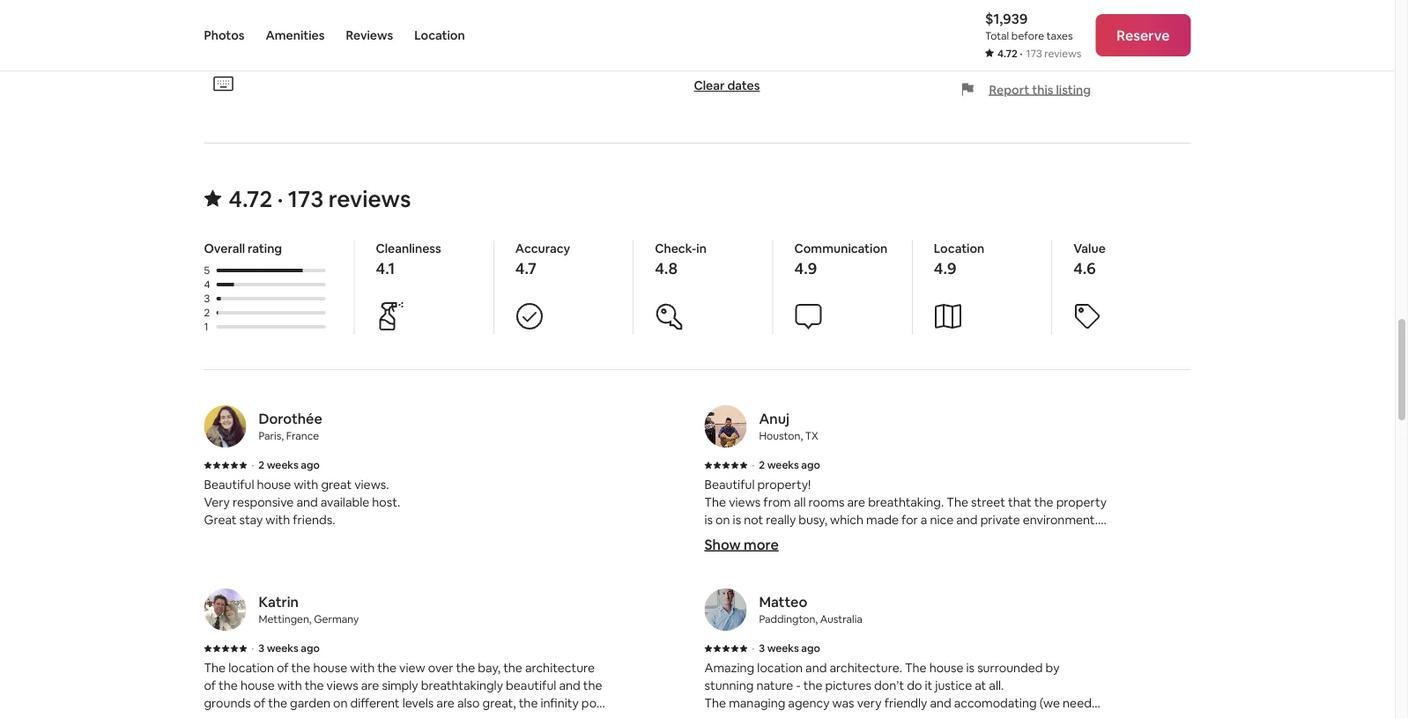Task type: locate. For each thing, give the bounding box(es) containing it.
· 3 weeks ago for matteo
[[752, 642, 820, 655]]

ago down mettingen,
[[301, 642, 320, 655]]

and down architecture
[[559, 678, 581, 694]]

beautiful up not
[[705, 477, 755, 493]]

house up responsive
[[257, 477, 291, 493]]

managing
[[729, 695, 785, 711]]

weeks for katrin
[[267, 642, 299, 655]]

2 vertical spatial a
[[705, 713, 711, 718]]

matteo image
[[705, 589, 747, 631], [705, 589, 747, 631]]

views inside the location of the house with the view over the bay, the architecture of the house with the views are simply breathtakingly beautiful and the grounds of the garden on different levels are also great, the infinity pool invites you to cool off.
[[327, 678, 358, 694]]

with left great
[[294, 477, 318, 493]]

1 horizontal spatial 2
[[258, 458, 264, 472]]

1 horizontal spatial beautiful
[[705, 477, 755, 493]]

3 down 4
[[204, 292, 210, 305]]

weeks up property!
[[767, 458, 799, 472]]

to right the way
[[946, 713, 958, 718]]

0 vertical spatial on
[[1093, 3, 1109, 21]]

0 horizontal spatial 173
[[288, 184, 324, 214]]

0 vertical spatial views
[[729, 494, 761, 510]]

1 vertical spatial environment.
[[736, 547, 811, 563]]

we
[[987, 530, 1004, 546]]

2 for dorothée
[[258, 458, 264, 472]]

views up garden on the left
[[327, 678, 358, 694]]

4.72
[[998, 47, 1018, 60], [229, 184, 272, 214]]

to
[[267, 713, 279, 718], [946, 713, 958, 718]]

0 horizontal spatial · 2 weeks ago
[[252, 458, 320, 472]]

views inside beautiful property! the views from all rooms are breathtaking. the street that the property is on is not really busy, which made for a nice and private environment. people of el port de la selva are very friendly, and we loved the small town environment.
[[729, 494, 761, 510]]

2 down paris,
[[258, 458, 264, 472]]

ago down tx
[[801, 458, 820, 472]]

responsive
[[233, 494, 294, 510]]

0 horizontal spatial very
[[857, 695, 882, 711]]

0 vertical spatial 4.72 · 173 reviews
[[998, 47, 1082, 60]]

stunning
[[705, 678, 754, 694]]

4.9 inside communication 4.9
[[794, 258, 817, 279]]

show more
[[705, 535, 779, 553]]

of inside amazing location and architecture. the house is surrounded by stunning nature - the pictures don't do it justice at all. the managing agency was very friendly and accomodating (we needed a hair dryer and they went out of their way to procure it).
[[877, 713, 889, 718]]

the up do
[[905, 660, 927, 676]]

you
[[243, 713, 264, 718]]

3 down paddington,
[[759, 642, 765, 655]]

port
[[773, 530, 797, 546]]

0 vertical spatial reviews
[[1045, 47, 1082, 60]]

3 down mettingen,
[[258, 642, 264, 655]]

are
[[847, 494, 866, 510], [867, 530, 885, 546], [361, 678, 379, 694], [437, 695, 455, 711]]

the up grounds
[[204, 660, 226, 676]]

0 horizontal spatial 4.9
[[794, 258, 817, 279]]

· for katrin
[[252, 642, 254, 655]]

very up out
[[857, 695, 882, 711]]

0 vertical spatial 4.72
[[998, 47, 1018, 60]]

by
[[1046, 660, 1060, 676]]

2 · 3 weeks ago from the left
[[752, 642, 820, 655]]

with down responsive
[[266, 512, 290, 528]]

street
[[971, 494, 1005, 510]]

2 location from the left
[[757, 660, 803, 676]]

3
[[204, 292, 210, 305], [258, 642, 264, 655], [759, 642, 765, 655]]

location inside amazing location and architecture. the house is surrounded by stunning nature - the pictures don't do it justice at all. the managing agency was very friendly and accomodating (we needed a hair dryer and they went out of their way to procure it).
[[757, 660, 803, 676]]

· 3 weeks ago down paddington,
[[752, 642, 820, 655]]

1 beautiful from the left
[[204, 477, 254, 493]]

· for dorothée
[[252, 458, 254, 472]]

weeks down paris,
[[267, 458, 299, 472]]

3 for matteo
[[759, 642, 765, 655]]

loved
[[1006, 530, 1038, 546]]

reviews button
[[346, 0, 393, 71]]

· 2 weeks ago for anuj
[[752, 458, 820, 472]]

views up not
[[729, 494, 761, 510]]

0 vertical spatial 173
[[1026, 47, 1042, 60]]

4.72 down the total
[[998, 47, 1018, 60]]

justice
[[935, 678, 972, 694]]

all.
[[989, 678, 1004, 694]]

0 horizontal spatial to
[[267, 713, 279, 718]]

0 horizontal spatial 3
[[204, 292, 210, 305]]

weeks for anuj
[[767, 458, 799, 472]]

and
[[296, 494, 318, 510], [956, 512, 978, 528], [963, 530, 984, 546], [806, 660, 827, 676], [559, 678, 581, 694], [930, 695, 952, 711], [771, 713, 792, 718]]

0 horizontal spatial views
[[327, 678, 358, 694]]

airbnb
[[884, 20, 928, 38]]

very down for
[[888, 530, 912, 546]]

1 · 3 weeks ago from the left
[[252, 642, 320, 655]]

is inside amazing location and architecture. the house is surrounded by stunning nature - the pictures don't do it justice at all. the managing agency was very friendly and accomodating (we needed a hair dryer and they went out of their way to procure it).
[[966, 660, 975, 676]]

location inside the location of the house with the view over the bay, the architecture of the house with the views are simply breathtakingly beautiful and the grounds of the garden on different levels are also great, the infinity pool invites you to cool off.
[[228, 660, 274, 676]]

1 horizontal spatial environment.
[[1023, 512, 1098, 528]]

2 horizontal spatial 3
[[759, 642, 765, 655]]

a left hair
[[705, 713, 711, 718]]

environment.
[[1023, 512, 1098, 528], [736, 547, 811, 563]]

1 vertical spatial very
[[857, 695, 882, 711]]

the up hair
[[705, 695, 726, 711]]

on up people
[[716, 512, 730, 528]]

architecture
[[525, 660, 595, 676]]

the
[[705, 494, 726, 510], [947, 494, 968, 510], [204, 660, 226, 676], [905, 660, 927, 676], [705, 695, 726, 711]]

0 horizontal spatial environment.
[[736, 547, 811, 563]]

with up garden on the left
[[277, 678, 302, 694]]

1 to from the left
[[267, 713, 279, 718]]

location up grounds
[[228, 660, 274, 676]]

usually
[[944, 20, 987, 38]]

1 horizontal spatial 4.9
[[934, 258, 957, 279]]

1 vertical spatial 4.72
[[229, 184, 272, 214]]

4.9 for communication 4.9
[[794, 258, 817, 279]]

4.9
[[794, 258, 817, 279], [934, 258, 957, 279]]

on inside geoff's place on airbnb is usually fully booked.
[[1093, 3, 1109, 21]]

2 horizontal spatial 2
[[759, 458, 765, 472]]

of right out
[[877, 713, 889, 718]]

and up "agency"
[[806, 660, 827, 676]]

anuj houston, tx
[[759, 409, 818, 443]]

this
[[1032, 82, 1054, 97]]

1 horizontal spatial on
[[716, 512, 730, 528]]

in
[[696, 241, 707, 256]]

procure
[[961, 713, 1005, 718]]

1 · 2 weeks ago from the left
[[252, 458, 320, 472]]

mettingen,
[[259, 612, 312, 626]]

and up friends.
[[296, 494, 318, 510]]

a inside beautiful property! the views from all rooms are breathtaking. the street that the property is on is not really busy, which made for a nice and private environment. people of el port de la selva are very friendly, and we loved the small town environment.
[[921, 512, 928, 528]]

1 horizontal spatial views
[[729, 494, 761, 510]]

house up justice
[[929, 660, 964, 676]]

a right for
[[921, 512, 928, 528]]

reviews
[[346, 27, 393, 43]]

1 horizontal spatial 4.72 · 173 reviews
[[998, 47, 1082, 60]]

this is a rare find.
[[884, 3, 997, 21]]

1 horizontal spatial · 3 weeks ago
[[752, 642, 820, 655]]

· 3 weeks ago for katrin
[[252, 642, 320, 655]]

beautiful inside beautiful house with great views. very responsive and available host. great stay with friends.
[[204, 477, 254, 493]]

great,
[[483, 695, 516, 711]]

environment. up small
[[1023, 512, 1098, 528]]

ago
[[301, 458, 320, 472], [801, 458, 820, 472], [301, 642, 320, 655], [801, 642, 820, 655]]

0 vertical spatial environment.
[[1023, 512, 1098, 528]]

out
[[854, 713, 874, 718]]

0 horizontal spatial reviews
[[328, 184, 411, 214]]

weeks down paddington,
[[767, 642, 799, 655]]

4.72 · 173 reviews down before
[[998, 47, 1082, 60]]

reviews up cleanliness
[[328, 184, 411, 214]]

0 horizontal spatial beautiful
[[204, 477, 254, 493]]

anuj image
[[705, 405, 747, 448], [705, 405, 747, 448]]

·
[[1020, 47, 1023, 60], [277, 184, 283, 214], [252, 458, 254, 472], [752, 458, 755, 472], [252, 642, 254, 655], [752, 642, 755, 655]]

0 horizontal spatial · 3 weeks ago
[[252, 642, 320, 655]]

is up justice
[[966, 660, 975, 676]]

173
[[1026, 47, 1042, 60], [288, 184, 324, 214]]

ago down paddington,
[[801, 642, 820, 655]]

beautiful for beautiful house with great views. very responsive and available host. great stay with friends.
[[204, 477, 254, 493]]

of
[[746, 530, 758, 546], [277, 660, 289, 676], [204, 678, 216, 694], [254, 695, 265, 711], [877, 713, 889, 718]]

1 horizontal spatial · 2 weeks ago
[[752, 458, 820, 472]]

cleanliness 4.1
[[376, 241, 441, 279]]

house up garden on the left
[[313, 660, 347, 676]]

0 vertical spatial very
[[888, 530, 912, 546]]

and inside beautiful house with great views. very responsive and available host. great stay with friends.
[[296, 494, 318, 510]]

reviews down taxes
[[1045, 47, 1082, 60]]

to inside the location of the house with the view over the bay, the architecture of the house with the views are simply breathtakingly beautiful and the grounds of the garden on different levels are also great, the infinity pool invites you to cool off.
[[267, 713, 279, 718]]

1 horizontal spatial to
[[946, 713, 958, 718]]

location
[[228, 660, 274, 676], [757, 660, 803, 676]]

31
[[215, 28, 228, 44]]

environment. down el
[[736, 547, 811, 563]]

2 vertical spatial on
[[333, 695, 348, 711]]

are up which
[[847, 494, 866, 510]]

0 horizontal spatial location
[[228, 660, 274, 676]]

a inside amazing location and architecture. the house is surrounded by stunning nature - the pictures don't do it justice at all. the managing agency was very friendly and accomodating (we needed a hair dryer and they went out of their way to procure it).
[[705, 713, 711, 718]]

2 · 2 weeks ago from the left
[[752, 458, 820, 472]]

they
[[795, 713, 820, 718]]

0 horizontal spatial 4.72 · 173 reviews
[[229, 184, 411, 214]]

house inside amazing location and architecture. the house is surrounded by stunning nature - the pictures don't do it justice at all. the managing agency was very friendly and accomodating (we needed a hair dryer and they went out of their way to procure it).
[[929, 660, 964, 676]]

to inside amazing location and architecture. the house is surrounded by stunning nature - the pictures don't do it justice at all. the managing agency was very friendly and accomodating (we needed a hair dryer and they went out of their way to procure it).
[[946, 713, 958, 718]]

beautiful
[[204, 477, 254, 493], [705, 477, 755, 493]]

on right place on the top right of page
[[1093, 3, 1109, 21]]

tx
[[805, 429, 818, 443]]

check-in 4.8
[[655, 241, 707, 279]]

and left the "they"
[[771, 713, 792, 718]]

dorothée paris, france
[[259, 409, 322, 443]]

1 horizontal spatial location
[[934, 241, 985, 256]]

1 4.9 from the left
[[794, 258, 817, 279]]

to right you
[[267, 713, 279, 718]]

· 3 weeks ago down mettingen,
[[252, 642, 320, 655]]

view
[[399, 660, 425, 676]]

0 vertical spatial location
[[414, 27, 465, 43]]

0 horizontal spatial location
[[414, 27, 465, 43]]

views
[[729, 494, 761, 510], [327, 678, 358, 694]]

beautiful for beautiful property! the views from all rooms are breathtaking. the street that the property is on is not really busy, which made for a nice and private environment. people of el port de la selva are very friendly, and we loved the small town environment.
[[705, 477, 755, 493]]

host.
[[372, 494, 400, 510]]

is left usually
[[931, 20, 941, 38]]

2 4.9 from the left
[[934, 258, 957, 279]]

1 vertical spatial reviews
[[328, 184, 411, 214]]

4.72 · 173 reviews up rating
[[229, 184, 411, 214]]

clear dates button
[[687, 71, 767, 100]]

2 up property!
[[759, 458, 765, 472]]

0 horizontal spatial on
[[333, 695, 348, 711]]

2 for anuj
[[759, 458, 765, 472]]

$1,939
[[985, 9, 1028, 27]]

list
[[197, 405, 1198, 718]]

katrin image
[[204, 589, 246, 631]]

1 vertical spatial views
[[327, 678, 358, 694]]

dorothée image
[[204, 405, 246, 448], [204, 405, 246, 448]]

grounds
[[204, 695, 251, 711]]

1 vertical spatial 173
[[288, 184, 324, 214]]

geoff's place on airbnb is usually fully booked.
[[884, 3, 1109, 38]]

la
[[819, 530, 832, 546]]

on
[[1093, 3, 1109, 21], [716, 512, 730, 528], [333, 695, 348, 711]]

very
[[204, 494, 230, 510]]

location
[[414, 27, 465, 43], [934, 241, 985, 256]]

-
[[796, 678, 801, 694]]

1 location from the left
[[228, 660, 274, 676]]

the
[[1034, 494, 1054, 510], [1040, 530, 1059, 546], [291, 660, 311, 676], [377, 660, 397, 676], [456, 660, 475, 676], [503, 660, 522, 676], [219, 678, 238, 694], [305, 678, 324, 694], [583, 678, 602, 694], [803, 678, 823, 694], [268, 695, 287, 711], [519, 695, 538, 711]]

photos
[[204, 27, 245, 43]]

simply
[[382, 678, 418, 694]]

1 horizontal spatial very
[[888, 530, 912, 546]]

it).
[[1008, 713, 1023, 718]]

2 beautiful from the left
[[705, 477, 755, 493]]

are left also
[[437, 695, 455, 711]]

ago down france
[[301, 458, 320, 472]]

· for matteo
[[752, 642, 755, 655]]

also
[[457, 695, 480, 711]]

very
[[888, 530, 912, 546], [857, 695, 882, 711]]

1 vertical spatial location
[[934, 241, 985, 256]]

2 to from the left
[[946, 713, 958, 718]]

amenities button
[[266, 0, 325, 71]]

1 horizontal spatial 3
[[258, 642, 264, 655]]

1 horizontal spatial 173
[[1026, 47, 1042, 60]]

of left el
[[746, 530, 758, 546]]

on right garden on the left
[[333, 695, 348, 711]]

· 2 weeks ago for dorothée
[[252, 458, 320, 472]]

beautiful inside beautiful property! the views from all rooms are breathtaking. the street that the property is on is not really busy, which made for a nice and private environment. people of el port de la selva are very friendly, and we loved the small town environment.
[[705, 477, 755, 493]]

ago for matteo
[[801, 642, 820, 655]]

2 horizontal spatial on
[[1093, 3, 1109, 21]]

4.72 · 173 reviews
[[998, 47, 1082, 60], [229, 184, 411, 214]]

house inside beautiful house with great views. very responsive and available host. great stay with friends.
[[257, 477, 291, 493]]

stay
[[239, 512, 263, 528]]

report this listing button
[[961, 82, 1091, 97]]

do
[[907, 678, 922, 694]]

beautiful up very
[[204, 477, 254, 493]]

location up nature
[[757, 660, 803, 676]]

1
[[204, 320, 208, 334]]

are up different
[[361, 678, 379, 694]]

1 vertical spatial on
[[716, 512, 730, 528]]

paris,
[[259, 429, 284, 443]]

with
[[294, 477, 318, 493], [266, 512, 290, 528], [350, 660, 375, 676], [277, 678, 302, 694]]

weeks down mettingen,
[[267, 642, 299, 655]]

1 horizontal spatial location
[[757, 660, 803, 676]]

reviews
[[1045, 47, 1082, 60], [328, 184, 411, 214]]

a left rare
[[927, 3, 935, 21]]

4.72 up overall rating
[[229, 184, 272, 214]]

· 2 weeks ago up property!
[[752, 458, 820, 472]]

2 up 1
[[204, 306, 210, 319]]

· 2 weeks ago down paris,
[[252, 458, 320, 472]]

4.9 inside location 4.9
[[934, 258, 957, 279]]

1 vertical spatial a
[[921, 512, 928, 528]]

4.6
[[1074, 258, 1096, 279]]

ago for katrin
[[301, 642, 320, 655]]

property
[[1056, 494, 1107, 510]]



Task type: describe. For each thing, give the bounding box(es) containing it.
architecture.
[[830, 660, 902, 676]]

way
[[920, 713, 943, 718]]

private
[[981, 512, 1020, 528]]

australia
[[820, 612, 863, 626]]

on inside the location of the house with the view over the bay, the architecture of the house with the views are simply breathtakingly beautiful and the grounds of the garden on different levels are also great, the infinity pool invites you to cool off.
[[333, 695, 348, 711]]

matteo
[[759, 593, 807, 611]]

clear dates
[[694, 78, 760, 93]]

at
[[975, 678, 986, 694]]

are down the made
[[867, 530, 885, 546]]

very inside beautiful property! the views from all rooms are breathtaking. the street that the property is on is not really busy, which made for a nice and private environment. people of el port de la selva are very friendly, and we loved the small town environment.
[[888, 530, 912, 546]]

the inside the location of the house with the view over the bay, the architecture of the house with the views are simply breathtakingly beautiful and the grounds of the garden on different levels are also great, the infinity pool invites you to cool off.
[[204, 660, 226, 676]]

accuracy
[[515, 241, 570, 256]]

matteo paddington, australia
[[759, 593, 863, 626]]

the inside amazing location and architecture. the house is surrounded by stunning nature - the pictures don't do it justice at all. the managing agency was very friendly and accomodating (we needed a hair dryer and they went out of their way to procure it).
[[803, 678, 823, 694]]

needed
[[1063, 695, 1107, 711]]

selva
[[835, 530, 864, 546]]

of down mettingen,
[[277, 660, 289, 676]]

show more button
[[705, 535, 779, 553]]

with up different
[[350, 660, 375, 676]]

el
[[761, 530, 770, 546]]

dates
[[727, 78, 760, 93]]

reserve
[[1117, 26, 1170, 44]]

over
[[428, 660, 453, 676]]

0 horizontal spatial 4.72
[[229, 184, 272, 214]]

their
[[891, 713, 918, 718]]

friendly
[[884, 695, 927, 711]]

clear
[[694, 78, 725, 93]]

to for the
[[267, 713, 279, 718]]

garden
[[290, 695, 330, 711]]

0 horizontal spatial 2
[[204, 306, 210, 319]]

nice
[[930, 512, 954, 528]]

france
[[286, 429, 319, 443]]

is up people
[[705, 512, 713, 528]]

before
[[1012, 29, 1044, 43]]

location button
[[414, 0, 465, 71]]

amenities
[[266, 27, 325, 43]]

which
[[830, 512, 864, 528]]

friends.
[[293, 512, 335, 528]]

location for amazing
[[757, 660, 803, 676]]

is right "this"
[[914, 3, 924, 21]]

4.9 for location 4.9
[[934, 258, 957, 279]]

rating
[[248, 241, 282, 256]]

made
[[866, 512, 899, 528]]

photos button
[[204, 0, 245, 71]]

this
[[884, 3, 911, 21]]

hair
[[714, 713, 735, 718]]

is left not
[[733, 512, 741, 528]]

it
[[925, 678, 933, 694]]

nature
[[756, 678, 793, 694]]

great
[[321, 477, 352, 493]]

the up people
[[705, 494, 726, 510]]

place
[[1054, 3, 1090, 21]]

accomodating
[[954, 695, 1037, 711]]

booked.
[[1020, 20, 1074, 38]]

location 4.9
[[934, 241, 985, 279]]

ago for anuj
[[801, 458, 820, 472]]

accuracy 4.7
[[515, 241, 570, 279]]

don't
[[874, 678, 904, 694]]

from
[[764, 494, 791, 510]]

reserve button
[[1096, 14, 1191, 56]]

infinity
[[541, 695, 579, 711]]

the up nice
[[947, 494, 968, 510]]

weeks for dorothée
[[267, 458, 299, 472]]

1 horizontal spatial 4.72
[[998, 47, 1018, 60]]

breathtakingly
[[421, 678, 503, 694]]

and up the way
[[930, 695, 952, 711]]

house up you
[[240, 678, 275, 694]]

not
[[744, 512, 763, 528]]

levels
[[402, 695, 434, 711]]

people
[[705, 530, 743, 546]]

list containing dorothée
[[197, 405, 1198, 718]]

4
[[204, 278, 210, 291]]

amazing
[[705, 660, 755, 676]]

katrin image
[[204, 589, 246, 631]]

report
[[989, 82, 1030, 97]]

4.1
[[376, 258, 395, 279]]

paddington,
[[759, 612, 818, 626]]

available
[[321, 494, 370, 510]]

0 vertical spatial a
[[927, 3, 935, 21]]

katrin mettingen, germany
[[259, 593, 359, 626]]

anuj
[[759, 409, 790, 427]]

cleanliness
[[376, 241, 441, 256]]

and left the we
[[963, 530, 984, 546]]

dryer
[[738, 713, 768, 718]]

weeks for matteo
[[767, 642, 799, 655]]

all
[[794, 494, 806, 510]]

(we
[[1040, 695, 1060, 711]]

find.
[[968, 3, 997, 21]]

value
[[1074, 241, 1106, 256]]

went
[[823, 713, 852, 718]]

germany
[[314, 612, 359, 626]]

pool
[[582, 695, 607, 711]]

dorothée
[[259, 409, 322, 427]]

1 vertical spatial 4.72 · 173 reviews
[[229, 184, 411, 214]]

was
[[832, 695, 854, 711]]

check-
[[655, 241, 696, 256]]

on inside beautiful property! the views from all rooms are breathtaking. the street that the property is on is not really busy, which made for a nice and private environment. people of el port de la selva are very friendly, and we loved the small town environment.
[[716, 512, 730, 528]]

taxes
[[1047, 29, 1073, 43]]

is inside geoff's place on airbnb is usually fully booked.
[[931, 20, 941, 38]]

of up grounds
[[204, 678, 216, 694]]

to for accomodating
[[946, 713, 958, 718]]

listing
[[1056, 82, 1091, 97]]

beautiful property! the views from all rooms are breathtaking. the street that the property is on is not really busy, which made for a nice and private environment. people of el port de la selva are very friendly, and we loved the small town environment.
[[705, 477, 1107, 563]]

of up you
[[254, 695, 265, 711]]

katrin
[[259, 593, 299, 611]]

and inside the location of the house with the view over the bay, the architecture of the house with the views are simply breathtakingly beautiful and the grounds of the garden on different levels are also great, the infinity pool invites you to cool off.
[[559, 678, 581, 694]]

the location of the house with the view over the bay, the architecture of the house with the views are simply breathtakingly beautiful and the grounds of the garden on different levels are also great, the infinity pool invites you to cool off.
[[204, 660, 607, 718]]

location for location 4.9
[[934, 241, 985, 256]]

and right nice
[[956, 512, 978, 528]]

of inside beautiful property! the views from all rooms are breathtaking. the street that the property is on is not really busy, which made for a nice and private environment. people of el port de la selva are very friendly, and we loved the small town environment.
[[746, 530, 758, 546]]

ago for dorothée
[[301, 458, 320, 472]]

location for location
[[414, 27, 465, 43]]

very inside amazing location and architecture. the house is surrounded by stunning nature - the pictures don't do it justice at all. the managing agency was very friendly and accomodating (we needed a hair dryer and they went out of their way to procure it).
[[857, 695, 882, 711]]

friendly,
[[915, 530, 960, 546]]

1 horizontal spatial reviews
[[1045, 47, 1082, 60]]

for
[[902, 512, 918, 528]]

breathtaking.
[[868, 494, 944, 510]]

3 for katrin
[[258, 642, 264, 655]]

· for anuj
[[752, 458, 755, 472]]

location for the
[[228, 660, 274, 676]]

de
[[800, 530, 816, 546]]

houston,
[[759, 429, 803, 443]]



Task type: vqa. For each thing, say whether or not it's contained in the screenshot.
views inside Beautiful property! The views from all rooms are breathtaking. The street that the property is on is not really busy, which made for a nice and private environment. People of El Port De La Selva are very friendly, and we loved the small town environment.
yes



